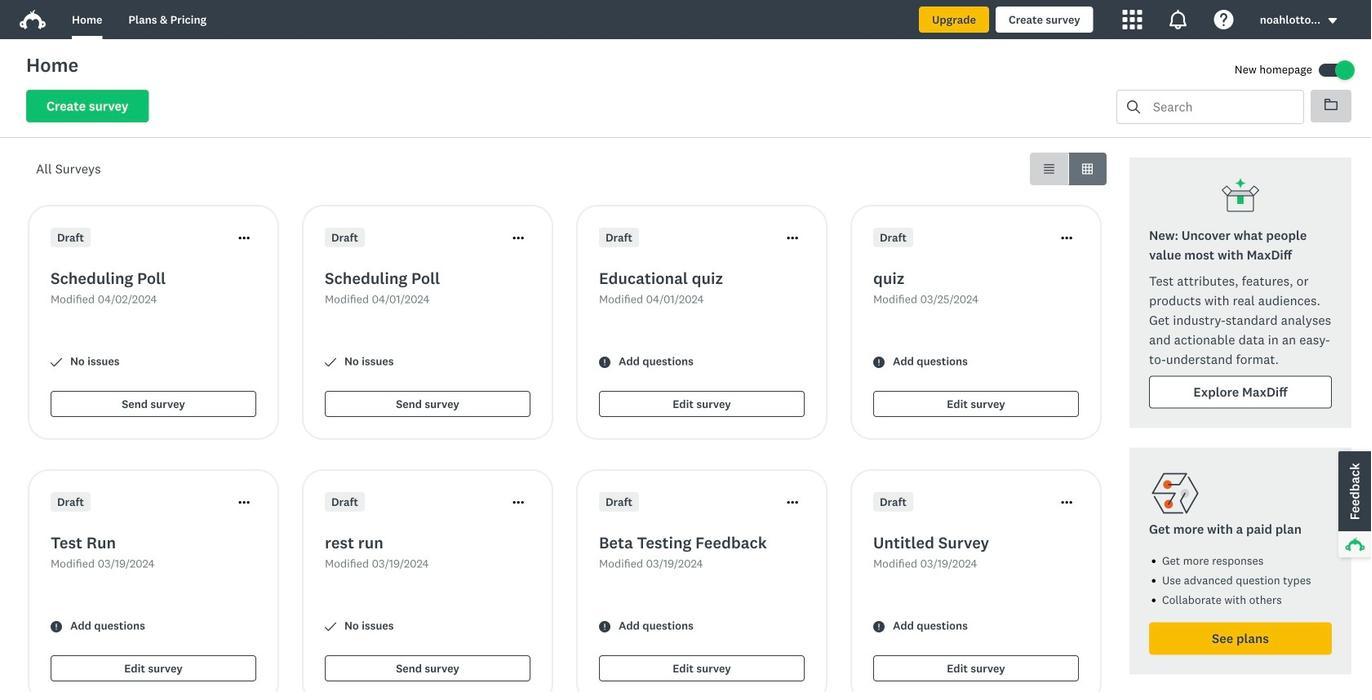 Task type: locate. For each thing, give the bounding box(es) containing it.
dropdown arrow icon image
[[1328, 15, 1339, 27], [1329, 18, 1338, 24]]

no issues image
[[325, 621, 336, 633]]

no issues image
[[51, 357, 62, 368], [325, 357, 336, 368]]

0 vertical spatial warning image
[[874, 357, 885, 368]]

2 brand logo image from the top
[[20, 10, 46, 29]]

2 folders image from the top
[[1325, 99, 1338, 110]]

0 horizontal spatial warning image
[[51, 621, 62, 633]]

response based pricing icon image
[[1150, 468, 1202, 520]]

1 brand logo image from the top
[[20, 7, 46, 33]]

0 horizontal spatial no issues image
[[51, 357, 62, 368]]

0 horizontal spatial warning image
[[599, 621, 611, 633]]

1 horizontal spatial warning image
[[874, 357, 885, 368]]

warning image
[[599, 357, 611, 368], [51, 621, 62, 633], [874, 621, 885, 633]]

search image
[[1128, 100, 1141, 114], [1128, 100, 1141, 114]]

2 no issues image from the left
[[325, 357, 336, 368]]

warning image
[[874, 357, 885, 368], [599, 621, 611, 633]]

group
[[1031, 153, 1107, 185]]

folders image
[[1325, 98, 1338, 111], [1325, 99, 1338, 110]]

1 horizontal spatial no issues image
[[325, 357, 336, 368]]

products icon image
[[1124, 10, 1143, 29], [1124, 10, 1143, 29]]

brand logo image
[[20, 7, 46, 33], [20, 10, 46, 29]]

notification center icon image
[[1169, 10, 1189, 29]]



Task type: vqa. For each thing, say whether or not it's contained in the screenshot.
2nd Brand logo from the bottom
yes



Task type: describe. For each thing, give the bounding box(es) containing it.
1 vertical spatial warning image
[[599, 621, 611, 633]]

1 folders image from the top
[[1325, 98, 1338, 111]]

Search text field
[[1141, 91, 1304, 123]]

2 horizontal spatial warning image
[[874, 621, 885, 633]]

1 no issues image from the left
[[51, 357, 62, 368]]

help icon image
[[1215, 10, 1235, 29]]

1 horizontal spatial warning image
[[599, 357, 611, 368]]

max diff icon image
[[1222, 177, 1261, 216]]



